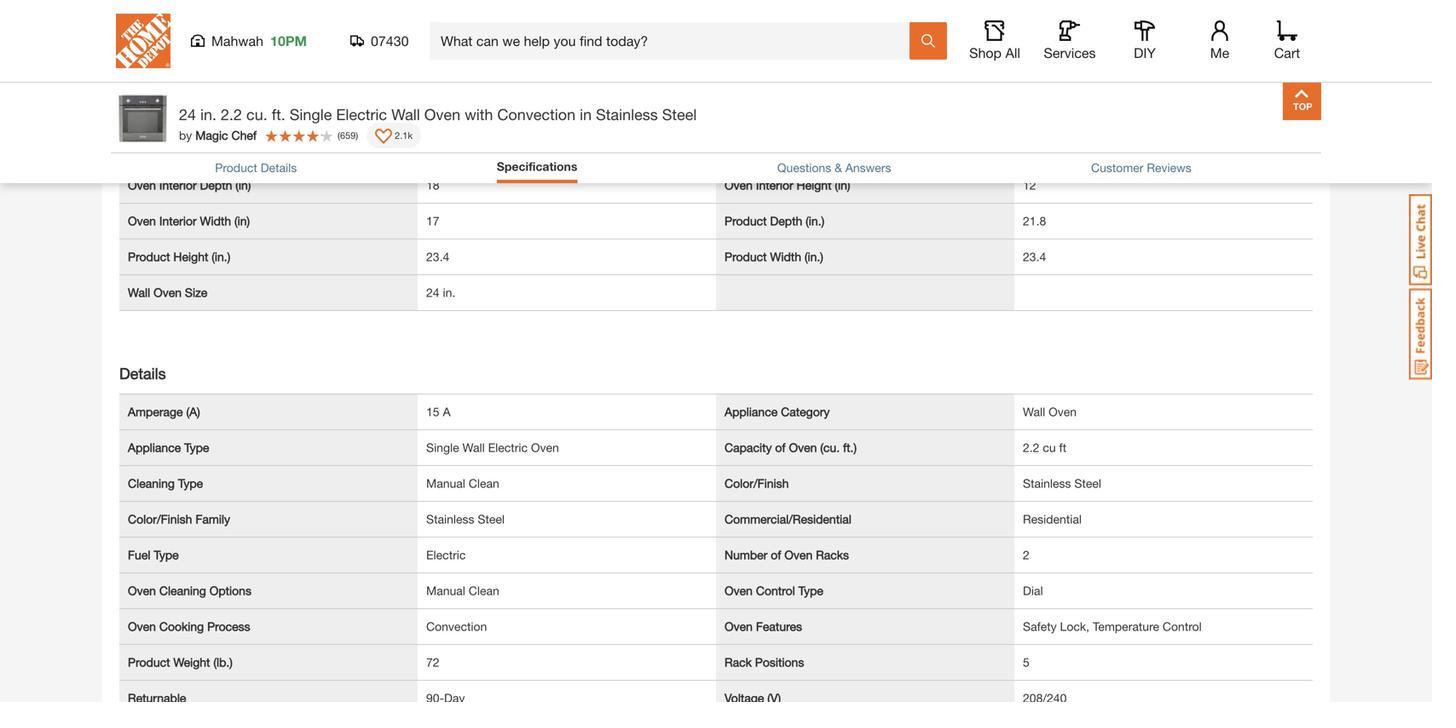 Task type: locate. For each thing, give the bounding box(es) containing it.
to up magic
[[206, 106, 216, 120]]

1 vertical spatial single
[[426, 441, 459, 455]]

1 horizontal spatial steel
[[662, 105, 697, 124]]

specifications button
[[497, 158, 578, 179], [497, 158, 578, 176]]

in. for 24 in.
[[443, 285, 456, 300]]

type down (a)
[[184, 441, 209, 455]]

size
[[185, 285, 208, 300]]

oven interior height (in)
[[725, 178, 851, 192]]

0 horizontal spatial convection
[[426, 620, 487, 634]]

product for product width (in.)
[[725, 250, 767, 264]]

product left weight
[[128, 656, 170, 670]]

type right "fuel"
[[154, 548, 179, 562]]

out left front
[[152, 106, 171, 120]]

color/finish down capacity
[[725, 477, 789, 491]]

1 vertical spatial width
[[200, 214, 231, 228]]

manual down single wall electric oven
[[426, 477, 466, 491]]

depth up chef
[[250, 106, 282, 120]]

product up product width (in.)
[[725, 214, 767, 228]]

0 horizontal spatial 23.4
[[426, 250, 450, 264]]

control up features
[[756, 584, 795, 598]]

me button
[[1193, 20, 1248, 61]]

1 horizontal spatial color/finish
[[725, 477, 789, 491]]

15
[[426, 405, 440, 419]]

appliance
[[725, 405, 778, 419], [128, 441, 181, 455]]

0 vertical spatial appliance
[[725, 405, 778, 419]]

0 vertical spatial color/finish
[[725, 477, 789, 491]]

mahwah
[[211, 33, 264, 49]]

customer reviews button
[[1092, 159, 1192, 177], [1092, 159, 1192, 177]]

2 horizontal spatial electric
[[488, 441, 528, 455]]

width down oven interior depth (in)
[[200, 214, 231, 228]]

me
[[1211, 45, 1230, 61]]

shop all button
[[968, 20, 1023, 61]]

manual clean for cleaning type
[[426, 477, 500, 491]]

0 horizontal spatial width
[[200, 214, 231, 228]]

1 vertical spatial in.
[[443, 285, 456, 300]]

steel up residential
[[1075, 477, 1102, 491]]

(lb.)
[[213, 656, 233, 670]]

1 vertical spatial manual
[[426, 584, 466, 598]]

0 horizontal spatial steel
[[478, 512, 505, 526]]

product height (in.)
[[128, 250, 231, 264]]

number of oven racks
[[725, 548, 849, 562]]

product
[[215, 161, 257, 175], [725, 214, 767, 228], [128, 250, 170, 264], [725, 250, 767, 264], [128, 656, 170, 670]]

1 manual from the top
[[426, 477, 466, 491]]

0 vertical spatial of
[[776, 441, 786, 455]]

steel down single wall electric oven
[[478, 512, 505, 526]]

height down questions
[[797, 178, 832, 192]]

(in.)
[[286, 106, 304, 120], [278, 142, 297, 156], [926, 142, 945, 156], [806, 214, 825, 228], [212, 250, 231, 264], [805, 250, 824, 264]]

2.1k
[[395, 130, 413, 141]]

convection up 72
[[426, 620, 487, 634]]

1 clean from the top
[[469, 477, 500, 491]]

single right ft.
[[290, 105, 332, 124]]

0 vertical spatial in.
[[200, 105, 217, 124]]

interior down left
[[159, 178, 197, 192]]

(in.) down product depth (in.)
[[805, 250, 824, 264]]

2 horizontal spatial width
[[770, 250, 802, 264]]

0 horizontal spatial 24
[[179, 105, 196, 124]]

out for left
[[152, 142, 171, 156]]

2 manual from the top
[[426, 584, 466, 598]]

rack positions
[[725, 656, 804, 670]]

right
[[212, 142, 240, 156]]

in.
[[200, 105, 217, 124], [443, 285, 456, 300]]

22.5
[[426, 106, 450, 120]]

1 vertical spatial to
[[198, 142, 209, 156]]

manual up 72
[[426, 584, 466, 598]]

height
[[797, 178, 832, 192], [173, 250, 208, 264]]

type up color/finish family on the left
[[178, 477, 203, 491]]

0 horizontal spatial in.
[[200, 105, 217, 124]]

mahwah 10pm
[[211, 33, 307, 49]]

0 horizontal spatial single
[[290, 105, 332, 124]]

2.2 left "cu"
[[1023, 441, 1040, 455]]

manual for cleaning type
[[426, 477, 466, 491]]

1 horizontal spatial in.
[[443, 285, 456, 300]]

0 vertical spatial manual
[[426, 477, 466, 491]]

manual clean for oven cleaning options
[[426, 584, 500, 598]]

2 vertical spatial stainless
[[426, 512, 475, 526]]

height down oven interior width (in) in the top left of the page
[[173, 250, 208, 264]]

1 vertical spatial details
[[119, 364, 166, 383]]

2.2 up chef
[[221, 105, 242, 124]]

color/finish for color/finish
[[725, 477, 789, 491]]

out left left
[[152, 142, 171, 156]]

product weight (lb.)
[[128, 656, 233, 670]]

1 vertical spatial height
[[173, 250, 208, 264]]

to
[[206, 106, 216, 120], [198, 142, 209, 156]]

back
[[219, 106, 247, 120]]

1 vertical spatial control
[[1163, 620, 1202, 634]]

1 vertical spatial electric
[[488, 441, 528, 455]]

0 horizontal spatial height
[[173, 250, 208, 264]]

(
[[338, 130, 340, 141]]

1 horizontal spatial 24
[[426, 285, 440, 300]]

(in) for oven interior depth (in)
[[236, 178, 251, 192]]

cart link
[[1269, 20, 1306, 61]]

0 vertical spatial control
[[756, 584, 795, 598]]

(in)
[[236, 178, 251, 192], [835, 178, 851, 192], [235, 214, 250, 228]]

wall oven size
[[128, 285, 208, 300]]

1 vertical spatial stainless
[[1023, 477, 1072, 491]]

manual clean down single wall electric oven
[[426, 477, 500, 491]]

out
[[152, 106, 171, 120], [152, 142, 171, 156]]

0 vertical spatial out
[[152, 106, 171, 120]]

stainless steel down single wall electric oven
[[426, 512, 505, 526]]

width up product details
[[243, 142, 275, 156]]

1 vertical spatial appliance
[[128, 441, 181, 455]]

product for product depth (in.)
[[725, 214, 767, 228]]

control right temperature
[[1163, 620, 1202, 634]]

0 vertical spatial steel
[[662, 105, 697, 124]]

0 horizontal spatial electric
[[336, 105, 387, 124]]

details up amperage
[[119, 364, 166, 383]]

0 vertical spatial 24
[[179, 105, 196, 124]]

clean
[[469, 477, 500, 491], [469, 584, 500, 598]]

23.4 down 21.8 on the right
[[1023, 250, 1047, 264]]

0 horizontal spatial details
[[119, 364, 166, 383]]

1 vertical spatial manual clean
[[426, 584, 500, 598]]

cleaning
[[128, 477, 175, 491], [159, 584, 206, 598]]

ft
[[1060, 441, 1067, 455]]

product down product depth (in.)
[[725, 250, 767, 264]]

cleaning down appliance type
[[128, 477, 175, 491]]

1 vertical spatial stainless steel
[[426, 512, 505, 526]]

single down the a
[[426, 441, 459, 455]]

0 vertical spatial manual clean
[[426, 477, 500, 491]]

process
[[207, 620, 250, 634]]

width down product depth (in.)
[[770, 250, 802, 264]]

stainless down the 2.2 cu ft
[[1023, 477, 1072, 491]]

open
[[829, 142, 859, 156]]

details
[[261, 161, 297, 175], [119, 364, 166, 383]]

cut- left left
[[128, 142, 152, 156]]

color/finish down cleaning type
[[128, 512, 192, 526]]

product down right
[[215, 161, 257, 175]]

family
[[196, 512, 230, 526]]

2 horizontal spatial steel
[[1075, 477, 1102, 491]]

interior up product height (in.)
[[159, 214, 197, 228]]

chef
[[232, 128, 257, 142]]

product up wall oven size
[[128, 250, 170, 264]]

0 vertical spatial cut-
[[128, 106, 152, 120]]

interior
[[159, 178, 197, 192], [756, 178, 794, 192], [159, 214, 197, 228]]

steel down the what can we help you find today? search box
[[662, 105, 697, 124]]

cleaning up cooking on the bottom left of the page
[[159, 584, 206, 598]]

1 horizontal spatial 2.2
[[1023, 441, 1040, 455]]

convection left in
[[498, 105, 576, 124]]

convection
[[498, 105, 576, 124], [426, 620, 487, 634]]

depth
[[250, 106, 282, 120], [725, 142, 757, 156], [200, 178, 232, 192], [770, 214, 803, 228]]

2 manual clean from the top
[[426, 584, 500, 598]]

reviews
[[1147, 161, 1192, 175]]

0 vertical spatial stainless steel
[[1023, 477, 1102, 491]]

2 vertical spatial electric
[[426, 548, 466, 562]]

stainless
[[596, 105, 658, 124], [1023, 477, 1072, 491], [426, 512, 475, 526]]

0 horizontal spatial color/finish
[[128, 512, 192, 526]]

to for back
[[206, 106, 216, 120]]

1 vertical spatial of
[[771, 548, 781, 562]]

appliance down amperage
[[128, 441, 181, 455]]

(a)
[[186, 405, 200, 419]]

0 horizontal spatial 2.2
[[221, 105, 242, 124]]

1 out from the top
[[152, 106, 171, 120]]

feedback link image
[[1410, 288, 1433, 380]]

manual
[[426, 477, 466, 491], [426, 584, 466, 598]]

2 vertical spatial steel
[[478, 512, 505, 526]]

07430 button
[[351, 32, 409, 49]]

stainless steel down the ft
[[1023, 477, 1102, 491]]

18
[[426, 178, 440, 192]]

cut- down the dimensions
[[128, 106, 152, 120]]

electric
[[336, 105, 387, 124], [488, 441, 528, 455], [426, 548, 466, 562]]

dimensions: h button
[[102, 0, 1330, 34]]

to right left
[[198, 142, 209, 156]]

1 horizontal spatial electric
[[426, 548, 466, 562]]

1 vertical spatial cut-
[[128, 142, 152, 156]]

interior down questions
[[756, 178, 794, 192]]

1 horizontal spatial height
[[797, 178, 832, 192]]

1 horizontal spatial appliance
[[725, 405, 778, 419]]

1 vertical spatial out
[[152, 142, 171, 156]]

21.8
[[1023, 214, 1047, 228]]

dimensions
[[119, 66, 200, 84]]

0 vertical spatial details
[[261, 161, 297, 175]]

temperature
[[1093, 620, 1160, 634]]

depth with door(s) open 90 degrees (in.)
[[725, 142, 945, 156]]

details down ft.
[[261, 161, 297, 175]]

2 cut- from the top
[[128, 142, 152, 156]]

single wall electric oven
[[426, 441, 559, 455]]

2.2
[[221, 105, 242, 124], [1023, 441, 1040, 455]]

0 vertical spatial stainless
[[596, 105, 658, 124]]

diy button
[[1118, 20, 1173, 61]]

capacity
[[725, 441, 772, 455]]

(in.) down ft.
[[278, 142, 297, 156]]

of right the number
[[771, 548, 781, 562]]

product for product weight (lb.)
[[128, 656, 170, 670]]

stainless right in
[[596, 105, 658, 124]]

24 down 17
[[426, 285, 440, 300]]

1 cut- from the top
[[128, 106, 152, 120]]

of for number
[[771, 548, 781, 562]]

appliance up capacity
[[725, 405, 778, 419]]

single
[[290, 105, 332, 124], [426, 441, 459, 455]]

24 up 'by' on the top left of page
[[179, 105, 196, 124]]

manual for oven cleaning options
[[426, 584, 466, 598]]

of right capacity
[[776, 441, 786, 455]]

1 vertical spatial color/finish
[[128, 512, 192, 526]]

0 horizontal spatial appliance
[[128, 441, 181, 455]]

2
[[1023, 548, 1030, 562]]

1 vertical spatial 24
[[426, 285, 440, 300]]

2 clean from the top
[[469, 584, 500, 598]]

0 vertical spatial convection
[[498, 105, 576, 124]]

cleaning type
[[128, 477, 203, 491]]

1 horizontal spatial width
[[243, 142, 275, 156]]

out for front
[[152, 106, 171, 120]]

product details button
[[215, 159, 297, 177], [215, 159, 297, 177]]

manual clean up 72
[[426, 584, 500, 598]]

2.1k button
[[367, 123, 421, 148]]

07430
[[371, 33, 409, 49]]

cut- for cut-out front to back depth (in.)
[[128, 106, 152, 120]]

manual clean
[[426, 477, 500, 491], [426, 584, 500, 598]]

1 horizontal spatial 23.4
[[1023, 250, 1047, 264]]

cooking
[[159, 620, 204, 634]]

24 in. 2.2 cu. ft. single electric wall oven with convection in stainless steel
[[179, 105, 697, 124]]

23.4 up 24 in.
[[426, 250, 450, 264]]

0 horizontal spatial stainless steel
[[426, 512, 505, 526]]

2 out from the top
[[152, 142, 171, 156]]

1 horizontal spatial stainless
[[596, 105, 658, 124]]

the home depot logo image
[[116, 14, 171, 68]]

1 manual clean from the top
[[426, 477, 500, 491]]

0 vertical spatial to
[[206, 106, 216, 120]]

shop all
[[970, 45, 1021, 61]]

depth left with
[[725, 142, 757, 156]]

rack
[[725, 656, 752, 670]]

0 vertical spatial height
[[797, 178, 832, 192]]

cut-
[[128, 106, 152, 120], [128, 142, 152, 156]]

weight
[[173, 656, 210, 670]]

0 horizontal spatial control
[[756, 584, 795, 598]]

1 vertical spatial clean
[[469, 584, 500, 598]]

(in) for oven interior width (in)
[[235, 214, 250, 228]]

category
[[781, 405, 830, 419]]

residential
[[1023, 512, 1082, 526]]

0 vertical spatial clean
[[469, 477, 500, 491]]

stainless down single wall electric oven
[[426, 512, 475, 526]]



Task type: vqa. For each thing, say whether or not it's contained in the screenshot.


Task type: describe. For each thing, give the bounding box(es) containing it.
with
[[465, 105, 493, 124]]

in
[[580, 105, 592, 124]]

1 horizontal spatial stainless steel
[[1023, 477, 1102, 491]]

customer reviews
[[1092, 161, 1192, 175]]

24 in.
[[426, 285, 456, 300]]

amperage
[[128, 405, 183, 419]]

h
[[180, 6, 188, 20]]

wall oven
[[1023, 405, 1077, 419]]

diy
[[1134, 45, 1156, 61]]

What can we help you find today? search field
[[441, 23, 909, 59]]

degrees
[[879, 142, 923, 156]]

front
[[174, 106, 202, 120]]

1 23.4 from the left
[[426, 250, 450, 264]]

oven interior width (in)
[[128, 214, 250, 228]]

1 vertical spatial cleaning
[[159, 584, 206, 598]]

fuel type
[[128, 548, 179, 562]]

appliance for appliance category
[[725, 405, 778, 419]]

depth down the oven interior height (in)
[[770, 214, 803, 228]]

1 vertical spatial steel
[[1075, 477, 1102, 491]]

72
[[426, 656, 440, 670]]

services
[[1044, 45, 1096, 61]]

1 vertical spatial convection
[[426, 620, 487, 634]]

oven cooking process
[[128, 620, 250, 634]]

1 horizontal spatial convection
[[498, 105, 576, 124]]

(in.) down the oven interior height (in)
[[806, 214, 825, 228]]

)
[[356, 130, 358, 141]]

17
[[426, 214, 440, 228]]

color/finish family
[[128, 512, 230, 526]]

door(s)
[[788, 142, 826, 156]]

39.13
[[1023, 142, 1053, 156]]

oven cleaning options
[[128, 584, 252, 598]]

10pm
[[270, 33, 307, 49]]

type down the racks on the right bottom of the page
[[799, 584, 824, 598]]

12
[[1023, 178, 1037, 192]]

ft.)
[[843, 441, 857, 455]]

with
[[760, 142, 785, 156]]

0 horizontal spatial stainless
[[426, 512, 475, 526]]

(cu.
[[821, 441, 840, 455]]

product depth (in.)
[[725, 214, 825, 228]]

positions
[[755, 656, 804, 670]]

1 horizontal spatial control
[[1163, 620, 1202, 634]]

type for fuel type
[[154, 548, 179, 562]]

0 vertical spatial 2.2
[[221, 105, 242, 124]]

fuel
[[128, 548, 150, 562]]

24 for 24 in. 2.2 cu. ft. single electric wall oven with convection in stainless steel
[[179, 105, 196, 124]]

( 659 )
[[338, 130, 358, 141]]

of for capacity
[[776, 441, 786, 455]]

services button
[[1043, 20, 1098, 61]]

clean for color/finish
[[469, 477, 500, 491]]

top button
[[1283, 82, 1322, 120]]

appliance category
[[725, 405, 830, 419]]

number
[[725, 548, 768, 562]]

24 for 24 in.
[[426, 285, 440, 300]]

cart
[[1275, 45, 1301, 61]]

(in.) right ft.
[[286, 106, 304, 120]]

appliance for appliance type
[[128, 441, 181, 455]]

(in) for oven interior height (in)
[[835, 178, 851, 192]]

product for product height (in.)
[[128, 250, 170, 264]]

customer
[[1092, 161, 1144, 175]]

clean for oven control type
[[469, 584, 500, 598]]

by
[[179, 128, 192, 142]]

2 vertical spatial width
[[770, 250, 802, 264]]

0 vertical spatial electric
[[336, 105, 387, 124]]

0 vertical spatial single
[[290, 105, 332, 124]]

2 horizontal spatial stainless
[[1023, 477, 1072, 491]]

product details
[[215, 161, 297, 175]]

specifications
[[497, 159, 578, 174]]

in. for 24 in. 2.2 cu. ft. single electric wall oven with convection in stainless steel
[[200, 105, 217, 124]]

15 a
[[426, 405, 451, 419]]

0 vertical spatial width
[[243, 142, 275, 156]]

appliance type
[[128, 441, 209, 455]]

answers
[[846, 161, 892, 175]]

display image
[[375, 129, 392, 146]]

options
[[210, 584, 252, 598]]

1 vertical spatial 2.2
[[1023, 441, 1040, 455]]

1 horizontal spatial details
[[261, 161, 297, 175]]

oven interior depth (in)
[[128, 178, 251, 192]]

2 23.4 from the left
[[1023, 250, 1047, 264]]

by magic chef
[[179, 128, 257, 142]]

cut-out left to right width (in.)
[[128, 142, 297, 156]]

magic
[[195, 128, 228, 142]]

interior for height
[[756, 178, 794, 192]]

type for cleaning type
[[178, 477, 203, 491]]

interior for depth
[[159, 178, 197, 192]]

amperage (a)
[[128, 405, 200, 419]]

659
[[340, 130, 356, 141]]

depth down cut-out left to right width (in.)
[[200, 178, 232, 192]]

90
[[862, 142, 875, 156]]

to for right
[[198, 142, 209, 156]]

product for product details
[[215, 161, 257, 175]]

live chat image
[[1410, 194, 1433, 286]]

0 vertical spatial cleaning
[[128, 477, 175, 491]]

(in.) right degrees
[[926, 142, 945, 156]]

commercial/residential
[[725, 512, 852, 526]]

cut-out front to back depth (in.)
[[128, 106, 304, 120]]

oven features
[[725, 620, 803, 634]]

22
[[426, 142, 440, 156]]

(in.) down oven interior width (in) in the top left of the page
[[212, 250, 231, 264]]

oven control type
[[725, 584, 824, 598]]

5
[[1023, 656, 1030, 670]]

dimensions:
[[111, 6, 177, 20]]

cu
[[1043, 441, 1056, 455]]

interior for width
[[159, 214, 197, 228]]

left
[[174, 142, 195, 156]]

&
[[835, 161, 842, 175]]

product image image
[[115, 90, 171, 146]]

cut- for cut-out left to right width (in.)
[[128, 142, 152, 156]]

shop
[[970, 45, 1002, 61]]

ft.
[[272, 105, 285, 124]]

type for appliance type
[[184, 441, 209, 455]]

color/finish for color/finish family
[[128, 512, 192, 526]]

cu.
[[247, 105, 268, 124]]

1 horizontal spatial single
[[426, 441, 459, 455]]

dial
[[1023, 584, 1043, 598]]

features
[[756, 620, 803, 634]]



